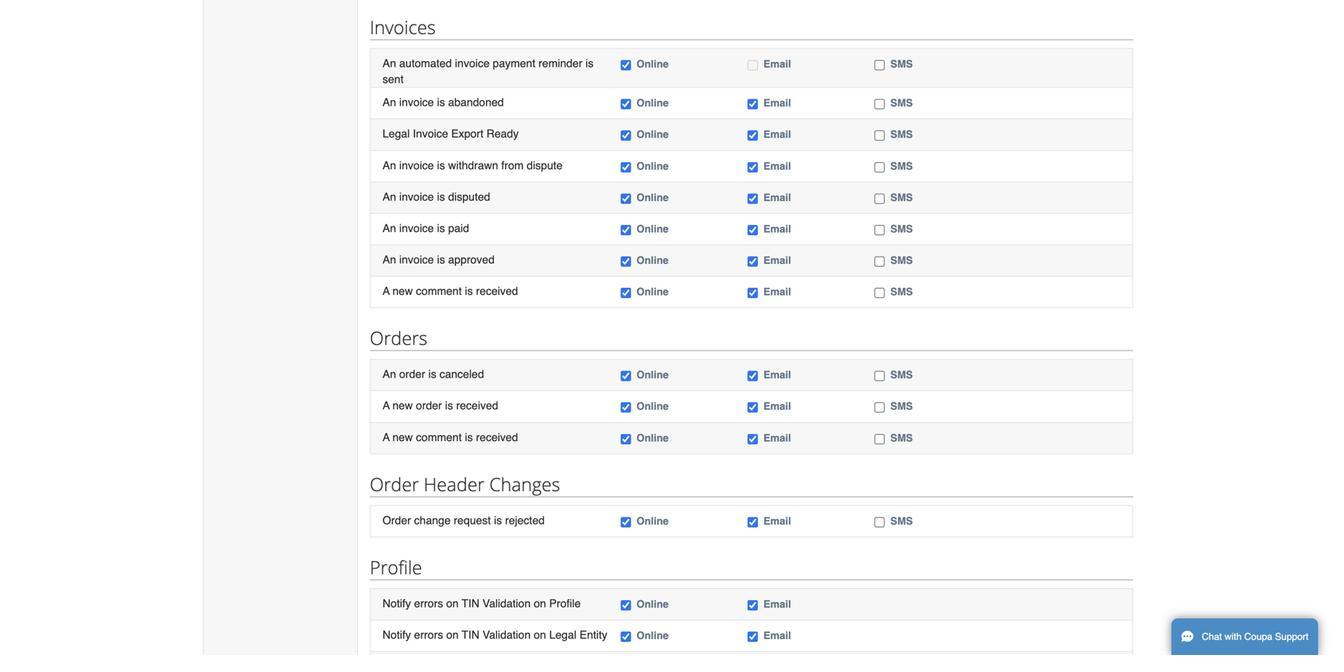 Task type: vqa. For each thing, say whether or not it's contained in the screenshot.
1st 'new' from the bottom
yes



Task type: locate. For each thing, give the bounding box(es) containing it.
profile down change at the bottom of page
[[370, 555, 422, 580]]

9 email from the top
[[763, 369, 791, 381]]

disputed
[[448, 190, 490, 203]]

chat with coupa support button
[[1171, 619, 1318, 655]]

online
[[636, 58, 669, 70], [636, 97, 669, 109], [636, 129, 669, 141], [636, 160, 669, 172], [636, 192, 669, 203], [636, 223, 669, 235], [636, 254, 669, 266], [636, 286, 669, 298], [636, 369, 669, 381], [636, 401, 669, 413], [636, 432, 669, 444], [636, 515, 669, 527], [636, 598, 669, 610], [636, 630, 669, 642]]

comment down a new order is received
[[416, 431, 462, 444]]

2 errors from the top
[[414, 629, 443, 641]]

an automated invoice payment reminder is sent
[[383, 57, 594, 86]]

2 validation from the top
[[483, 629, 531, 641]]

0 vertical spatial notify
[[383, 597, 411, 610]]

invoice up an invoice is paid
[[399, 190, 434, 203]]

1 a from the top
[[383, 285, 390, 297]]

1 tin from the top
[[462, 597, 479, 610]]

6 an from the top
[[383, 253, 396, 266]]

notify
[[383, 597, 411, 610], [383, 629, 411, 641]]

1 vertical spatial validation
[[483, 629, 531, 641]]

profile up entity
[[549, 597, 581, 610]]

on
[[446, 597, 459, 610], [534, 597, 546, 610], [446, 629, 459, 641], [534, 629, 546, 641]]

canceled
[[439, 368, 484, 381]]

2 sms from the top
[[890, 97, 913, 109]]

invoice up abandoned
[[455, 57, 490, 70]]

email
[[763, 58, 791, 70], [763, 97, 791, 109], [763, 129, 791, 141], [763, 160, 791, 172], [763, 192, 791, 203], [763, 223, 791, 235], [763, 254, 791, 266], [763, 286, 791, 298], [763, 369, 791, 381], [763, 401, 791, 413], [763, 432, 791, 444], [763, 515, 791, 527], [763, 598, 791, 610], [763, 630, 791, 642]]

legal left invoice
[[383, 127, 410, 140]]

new down a new order is received
[[392, 431, 413, 444]]

a new comment is received down an invoice is approved
[[383, 285, 518, 297]]

tin down the "notify errors on tin validation on profile"
[[462, 629, 479, 641]]

coupa
[[1244, 631, 1272, 643]]

order
[[370, 472, 419, 497], [383, 514, 411, 527]]

5 online from the top
[[636, 192, 669, 203]]

None checkbox
[[621, 60, 631, 71], [748, 60, 758, 71], [621, 99, 631, 109], [874, 99, 885, 109], [748, 162, 758, 172], [621, 194, 631, 204], [621, 225, 631, 235], [621, 256, 631, 267], [874, 256, 885, 267], [874, 288, 885, 298], [621, 371, 631, 381], [874, 371, 885, 381], [874, 403, 885, 413], [621, 434, 631, 444], [748, 434, 758, 444], [621, 517, 631, 528], [874, 517, 885, 528], [621, 600, 631, 611], [621, 60, 631, 71], [748, 60, 758, 71], [621, 99, 631, 109], [874, 99, 885, 109], [748, 162, 758, 172], [621, 194, 631, 204], [621, 225, 631, 235], [621, 256, 631, 267], [874, 256, 885, 267], [874, 288, 885, 298], [621, 371, 631, 381], [874, 371, 885, 381], [874, 403, 885, 413], [621, 434, 631, 444], [748, 434, 758, 444], [621, 517, 631, 528], [874, 517, 885, 528], [621, 600, 631, 611]]

an up an invoice is paid
[[383, 190, 396, 203]]

an for an automated invoice payment reminder is sent
[[383, 57, 396, 70]]

validation up notify errors on tin validation on legal entity
[[483, 597, 531, 610]]

None checkbox
[[874, 60, 885, 71], [748, 99, 758, 109], [621, 131, 631, 141], [748, 131, 758, 141], [874, 131, 885, 141], [621, 162, 631, 172], [874, 162, 885, 172], [748, 194, 758, 204], [874, 194, 885, 204], [748, 225, 758, 235], [874, 225, 885, 235], [748, 256, 758, 267], [621, 288, 631, 298], [748, 288, 758, 298], [748, 371, 758, 381], [621, 403, 631, 413], [748, 403, 758, 413], [874, 434, 885, 444], [748, 517, 758, 528], [748, 600, 758, 611], [621, 632, 631, 642], [748, 632, 758, 642], [874, 60, 885, 71], [748, 99, 758, 109], [621, 131, 631, 141], [748, 131, 758, 141], [874, 131, 885, 141], [621, 162, 631, 172], [874, 162, 885, 172], [748, 194, 758, 204], [874, 194, 885, 204], [748, 225, 758, 235], [874, 225, 885, 235], [748, 256, 758, 267], [621, 288, 631, 298], [748, 288, 758, 298], [748, 371, 758, 381], [621, 403, 631, 413], [748, 403, 758, 413], [874, 434, 885, 444], [748, 517, 758, 528], [748, 600, 758, 611], [621, 632, 631, 642], [748, 632, 758, 642]]

1 validation from the top
[[483, 597, 531, 610]]

a up 'orders'
[[383, 285, 390, 297]]

sms
[[890, 58, 913, 70], [890, 97, 913, 109], [890, 129, 913, 141], [890, 160, 913, 172], [890, 192, 913, 203], [890, 223, 913, 235], [890, 254, 913, 266], [890, 286, 913, 298], [890, 369, 913, 381], [890, 401, 913, 413], [890, 432, 913, 444], [890, 515, 913, 527]]

invoice for withdrawn
[[399, 159, 434, 172]]

0 vertical spatial order
[[399, 368, 425, 381]]

legal
[[383, 127, 410, 140], [549, 629, 576, 641]]

a down an order is canceled on the bottom
[[383, 399, 390, 412]]

new
[[392, 285, 413, 297], [392, 399, 413, 412], [392, 431, 413, 444]]

an down an invoice is disputed
[[383, 222, 396, 235]]

is down canceled
[[445, 399, 453, 412]]

0 vertical spatial comment
[[416, 285, 462, 297]]

is left approved on the top left of the page
[[437, 253, 445, 266]]

a new comment is received down a new order is received
[[383, 431, 518, 444]]

an down 'orders'
[[383, 368, 396, 381]]

12 sms from the top
[[890, 515, 913, 527]]

1 vertical spatial received
[[456, 399, 498, 412]]

invoice for approved
[[399, 253, 434, 266]]

3 online from the top
[[636, 129, 669, 141]]

profile
[[370, 555, 422, 580], [549, 597, 581, 610]]

5 an from the top
[[383, 222, 396, 235]]

2 vertical spatial new
[[392, 431, 413, 444]]

received
[[476, 285, 518, 297], [456, 399, 498, 412], [476, 431, 518, 444]]

4 an from the top
[[383, 190, 396, 203]]

11 online from the top
[[636, 432, 669, 444]]

5 sms from the top
[[890, 192, 913, 203]]

1 vertical spatial notify
[[383, 629, 411, 641]]

legal invoice export ready
[[383, 127, 519, 140]]

tin for legal
[[462, 629, 479, 641]]

0 vertical spatial errors
[[414, 597, 443, 610]]

2 an from the top
[[383, 96, 396, 109]]

an
[[383, 57, 396, 70], [383, 96, 396, 109], [383, 159, 396, 172], [383, 190, 396, 203], [383, 222, 396, 235], [383, 253, 396, 266], [383, 368, 396, 381]]

order down an order is canceled on the bottom
[[416, 399, 442, 412]]

1 a new comment is received from the top
[[383, 285, 518, 297]]

1 vertical spatial tin
[[462, 629, 479, 641]]

1 vertical spatial a
[[383, 399, 390, 412]]

tin up notify errors on tin validation on legal entity
[[462, 597, 479, 610]]

1 vertical spatial errors
[[414, 629, 443, 641]]

2 comment from the top
[[416, 431, 462, 444]]

invoice down invoice
[[399, 159, 434, 172]]

new down an order is canceled on the bottom
[[392, 399, 413, 412]]

1 an from the top
[[383, 57, 396, 70]]

a
[[383, 285, 390, 297], [383, 399, 390, 412], [383, 431, 390, 444]]

12 email from the top
[[763, 515, 791, 527]]

4 email from the top
[[763, 160, 791, 172]]

7 sms from the top
[[890, 254, 913, 266]]

is down approved on the top left of the page
[[465, 285, 473, 297]]

legal left entity
[[549, 629, 576, 641]]

received up changes
[[476, 431, 518, 444]]

a new comment is received
[[383, 285, 518, 297], [383, 431, 518, 444]]

1 vertical spatial order
[[383, 514, 411, 527]]

order left change at the bottom of page
[[383, 514, 411, 527]]

6 sms from the top
[[890, 223, 913, 235]]

invoice down an invoice is paid
[[399, 253, 434, 266]]

8 sms from the top
[[890, 286, 913, 298]]

received down canceled
[[456, 399, 498, 412]]

chat
[[1202, 631, 1222, 643]]

2 vertical spatial received
[[476, 431, 518, 444]]

7 email from the top
[[763, 254, 791, 266]]

order down 'orders'
[[399, 368, 425, 381]]

1 vertical spatial order
[[416, 399, 442, 412]]

invoice
[[455, 57, 490, 70], [399, 96, 434, 109], [399, 159, 434, 172], [399, 190, 434, 203], [399, 222, 434, 235], [399, 253, 434, 266]]

1 sms from the top
[[890, 58, 913, 70]]

11 email from the top
[[763, 432, 791, 444]]

an up sent at the top left of the page
[[383, 57, 396, 70]]

new up 'orders'
[[392, 285, 413, 297]]

3 an from the top
[[383, 159, 396, 172]]

is
[[585, 57, 594, 70], [437, 96, 445, 109], [437, 159, 445, 172], [437, 190, 445, 203], [437, 222, 445, 235], [437, 253, 445, 266], [465, 285, 473, 297], [428, 368, 436, 381], [445, 399, 453, 412], [465, 431, 473, 444], [494, 514, 502, 527]]

an inside an automated invoice payment reminder is sent
[[383, 57, 396, 70]]

entity
[[580, 629, 607, 641]]

is left paid
[[437, 222, 445, 235]]

dispute
[[527, 159, 563, 172]]

10 sms from the top
[[890, 401, 913, 413]]

0 horizontal spatial legal
[[383, 127, 410, 140]]

3 a from the top
[[383, 431, 390, 444]]

comment
[[416, 285, 462, 297], [416, 431, 462, 444]]

errors down the "notify errors on tin validation on profile"
[[414, 629, 443, 641]]

0 vertical spatial received
[[476, 285, 518, 297]]

errors up notify errors on tin validation on legal entity
[[414, 597, 443, 610]]

is right reminder
[[585, 57, 594, 70]]

invoice for abandoned
[[399, 96, 434, 109]]

1 notify from the top
[[383, 597, 411, 610]]

comment down an invoice is approved
[[416, 285, 462, 297]]

invoice for paid
[[399, 222, 434, 235]]

1 vertical spatial comment
[[416, 431, 462, 444]]

abandoned
[[448, 96, 504, 109]]

0 vertical spatial legal
[[383, 127, 410, 140]]

1 errors from the top
[[414, 597, 443, 610]]

an down sent at the top left of the page
[[383, 96, 396, 109]]

1 email from the top
[[763, 58, 791, 70]]

1 vertical spatial a new comment is received
[[383, 431, 518, 444]]

9 online from the top
[[636, 369, 669, 381]]

an for an invoice is withdrawn from dispute
[[383, 159, 396, 172]]

notify errors on tin validation on profile
[[383, 597, 581, 610]]

an invoice is withdrawn from dispute
[[383, 159, 563, 172]]

1 vertical spatial new
[[392, 399, 413, 412]]

6 email from the top
[[763, 223, 791, 235]]

0 vertical spatial tin
[[462, 597, 479, 610]]

0 horizontal spatial profile
[[370, 555, 422, 580]]

invoice down sent at the top left of the page
[[399, 96, 434, 109]]

3 sms from the top
[[890, 129, 913, 141]]

a down a new order is received
[[383, 431, 390, 444]]

1 horizontal spatial legal
[[549, 629, 576, 641]]

0 vertical spatial a new comment is received
[[383, 285, 518, 297]]

validation
[[483, 597, 531, 610], [483, 629, 531, 641]]

order up change at the bottom of page
[[370, 472, 419, 497]]

an for an order is canceled
[[383, 368, 396, 381]]

is left canceled
[[428, 368, 436, 381]]

an order is canceled
[[383, 368, 484, 381]]

validation down the "notify errors on tin validation on profile"
[[483, 629, 531, 641]]

errors
[[414, 597, 443, 610], [414, 629, 443, 641]]

order
[[399, 368, 425, 381], [416, 399, 442, 412]]

with
[[1225, 631, 1242, 643]]

1 online from the top
[[636, 58, 669, 70]]

received down approved on the top left of the page
[[476, 285, 518, 297]]

4 online from the top
[[636, 160, 669, 172]]

an up an invoice is disputed
[[383, 159, 396, 172]]

0 vertical spatial order
[[370, 472, 419, 497]]

an down an invoice is paid
[[383, 253, 396, 266]]

invoice down an invoice is disputed
[[399, 222, 434, 235]]

0 vertical spatial validation
[[483, 597, 531, 610]]

payment
[[493, 57, 535, 70]]

3 new from the top
[[392, 431, 413, 444]]

tin
[[462, 597, 479, 610], [462, 629, 479, 641]]

0 vertical spatial a
[[383, 285, 390, 297]]

0 vertical spatial new
[[392, 285, 413, 297]]

2 vertical spatial a
[[383, 431, 390, 444]]

7 an from the top
[[383, 368, 396, 381]]

1 vertical spatial profile
[[549, 597, 581, 610]]

order header changes
[[370, 472, 560, 497]]

2 tin from the top
[[462, 629, 479, 641]]

2 notify from the top
[[383, 629, 411, 641]]

1 horizontal spatial profile
[[549, 597, 581, 610]]

1 comment from the top
[[416, 285, 462, 297]]



Task type: describe. For each thing, give the bounding box(es) containing it.
order for order change request is rejected
[[383, 514, 411, 527]]

rejected
[[505, 514, 545, 527]]

is inside an automated invoice payment reminder is sent
[[585, 57, 594, 70]]

sent
[[383, 73, 404, 86]]

14 online from the top
[[636, 630, 669, 642]]

1 new from the top
[[392, 285, 413, 297]]

11 sms from the top
[[890, 432, 913, 444]]

automated
[[399, 57, 452, 70]]

9 sms from the top
[[890, 369, 913, 381]]

13 email from the top
[[763, 598, 791, 610]]

approved
[[448, 253, 495, 266]]

2 online from the top
[[636, 97, 669, 109]]

notify for notify errors on tin validation on legal entity
[[383, 629, 411, 641]]

change
[[414, 514, 451, 527]]

1 vertical spatial legal
[[549, 629, 576, 641]]

10 email from the top
[[763, 401, 791, 413]]

notify for notify errors on tin validation on profile
[[383, 597, 411, 610]]

chat with coupa support
[[1202, 631, 1308, 643]]

orders
[[370, 326, 427, 350]]

validation for legal
[[483, 629, 531, 641]]

invoices
[[370, 15, 436, 40]]

12 online from the top
[[636, 515, 669, 527]]

from
[[501, 159, 524, 172]]

an for an invoice is abandoned
[[383, 96, 396, 109]]

invoice
[[413, 127, 448, 140]]

withdrawn
[[448, 159, 498, 172]]

5 email from the top
[[763, 192, 791, 203]]

an for an invoice is disputed
[[383, 190, 396, 203]]

6 online from the top
[[636, 223, 669, 235]]

tin for profile
[[462, 597, 479, 610]]

support
[[1275, 631, 1308, 643]]

header
[[424, 472, 485, 497]]

order for order header changes
[[370, 472, 419, 497]]

is left disputed
[[437, 190, 445, 203]]

is right request
[[494, 514, 502, 527]]

13 online from the top
[[636, 598, 669, 610]]

export
[[451, 127, 483, 140]]

2 a new comment is received from the top
[[383, 431, 518, 444]]

paid
[[448, 222, 469, 235]]

invoice inside an automated invoice payment reminder is sent
[[455, 57, 490, 70]]

0 vertical spatial profile
[[370, 555, 422, 580]]

is down a new order is received
[[465, 431, 473, 444]]

8 online from the top
[[636, 286, 669, 298]]

reminder
[[538, 57, 582, 70]]

invoice for disputed
[[399, 190, 434, 203]]

ready
[[486, 127, 519, 140]]

errors for notify errors on tin validation on profile
[[414, 597, 443, 610]]

an invoice is paid
[[383, 222, 469, 235]]

an invoice is abandoned
[[383, 96, 504, 109]]

changes
[[489, 472, 560, 497]]

an for an invoice is paid
[[383, 222, 396, 235]]

2 a from the top
[[383, 399, 390, 412]]

an invoice is approved
[[383, 253, 495, 266]]

is up 'legal invoice export ready'
[[437, 96, 445, 109]]

is up an invoice is disputed
[[437, 159, 445, 172]]

8 email from the top
[[763, 286, 791, 298]]

errors for notify errors on tin validation on legal entity
[[414, 629, 443, 641]]

validation for profile
[[483, 597, 531, 610]]

2 new from the top
[[392, 399, 413, 412]]

10 online from the top
[[636, 401, 669, 413]]

an for an invoice is approved
[[383, 253, 396, 266]]

a new order is received
[[383, 399, 498, 412]]

14 email from the top
[[763, 630, 791, 642]]

3 email from the top
[[763, 129, 791, 141]]

request
[[454, 514, 491, 527]]

4 sms from the top
[[890, 160, 913, 172]]

2 email from the top
[[763, 97, 791, 109]]

an invoice is disputed
[[383, 190, 490, 203]]

order change request is rejected
[[383, 514, 545, 527]]

7 online from the top
[[636, 254, 669, 266]]

notify errors on tin validation on legal entity
[[383, 629, 607, 641]]



